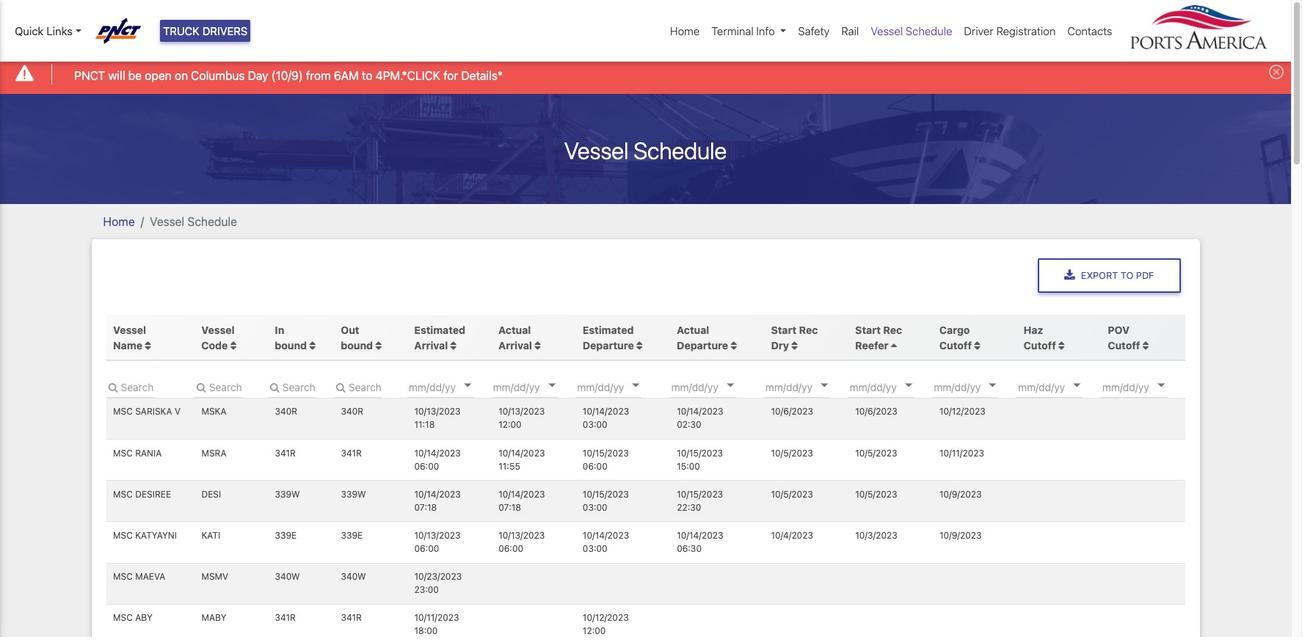 Task type: vqa. For each thing, say whether or not it's contained in the screenshot.


Task type: describe. For each thing, give the bounding box(es) containing it.
vessel schedule link
[[865, 17, 958, 45]]

from
[[306, 69, 331, 82]]

truck
[[163, 24, 200, 37]]

12:00 for 10/13/2023 12:00
[[499, 420, 522, 431]]

6am
[[334, 69, 359, 82]]

start rec reefer
[[855, 324, 902, 351]]

pnct
[[74, 69, 105, 82]]

code
[[201, 339, 228, 351]]

driver registration link
[[958, 17, 1062, 45]]

msc maeva
[[113, 571, 165, 582]]

to
[[362, 69, 373, 82]]

2 339e from the left
[[341, 530, 363, 541]]

sariska
[[135, 406, 172, 417]]

msc for msc maeva
[[113, 571, 133, 582]]

1 vertical spatial home link
[[103, 215, 135, 228]]

details*
[[461, 69, 503, 82]]

safety link
[[792, 17, 836, 45]]

5 mm/dd/yy field from the left
[[764, 376, 852, 398]]

haz cutoff
[[1024, 324, 1056, 351]]

10/14/2023 11:55
[[499, 448, 545, 472]]

0 vertical spatial home link
[[664, 17, 706, 45]]

bound for in
[[275, 339, 307, 351]]

contacts link
[[1062, 17, 1119, 45]]

msc for msc katyayni
[[113, 530, 133, 541]]

7 mm/dd/yy field from the left
[[933, 376, 1021, 398]]

dry
[[771, 339, 789, 351]]

10/3/2023
[[855, 530, 898, 541]]

03:00 for 10/14/2023 07:18
[[583, 502, 608, 513]]

open calendar image for 4th mm/dd/yy field from left
[[727, 384, 734, 388]]

10/15/2023 for 03:00
[[583, 489, 629, 500]]

rail
[[842, 24, 859, 37]]

open calendar image for 5th mm/dd/yy field from right
[[821, 384, 828, 388]]

quick links link
[[15, 23, 81, 39]]

18:00
[[414, 626, 438, 637]]

0 vertical spatial home
[[670, 24, 700, 37]]

10/14/2023 06:30
[[677, 530, 724, 554]]

estimated for arrival
[[414, 324, 466, 336]]

pnct will be open on columbus day (10/9) from 6am to 4pm.*click for details*
[[74, 69, 503, 82]]

8 mm/dd/yy field from the left
[[1017, 376, 1105, 398]]

rec for start rec reefer
[[884, 324, 902, 336]]

10/14/2023 02:30
[[677, 406, 724, 431]]

06:00 inside 10/15/2023 06:00
[[583, 461, 608, 472]]

terminal info
[[712, 24, 775, 37]]

11:55
[[499, 461, 520, 472]]

actual arrival
[[499, 324, 532, 351]]

haz
[[1024, 324, 1044, 336]]

bound for out
[[341, 339, 373, 351]]

driver
[[964, 24, 994, 37]]

2 mm/dd/yy field from the left
[[492, 376, 580, 398]]

10/12/2023 for 10/12/2023 12:00
[[583, 613, 629, 624]]

actual departure
[[677, 324, 728, 351]]

pnct will be open on columbus day (10/9) from 6am to 4pm.*click for details* alert
[[0, 54, 1291, 94]]

0 vertical spatial schedule
[[906, 24, 953, 37]]

10/15/2023 for 15:00
[[677, 448, 723, 459]]

in
[[275, 324, 284, 336]]

msc katyayni
[[113, 530, 177, 541]]

2 10/6/2023 from the left
[[855, 406, 898, 417]]

2 340r from the left
[[341, 406, 363, 417]]

10/15/2023 06:00
[[583, 448, 629, 472]]

desi
[[201, 489, 221, 500]]

12:00 for 10/12/2023 12:00
[[583, 626, 606, 637]]

10/4/2023
[[771, 530, 813, 541]]

cutoff for haz
[[1024, 339, 1056, 351]]

1 339e from the left
[[275, 530, 297, 541]]

export to pdf link
[[1038, 258, 1181, 293]]

2 vertical spatial schedule
[[188, 215, 237, 228]]

03:00 for 10/13/2023 06:00
[[583, 543, 608, 554]]

arrival for estimated arrival
[[414, 339, 448, 351]]

2 horizontal spatial vessel schedule
[[871, 24, 953, 37]]

quick
[[15, 24, 44, 37]]

11:18
[[414, 420, 435, 431]]

10/12/2023 12:00
[[583, 613, 629, 637]]

msmv
[[201, 571, 228, 582]]

open
[[145, 69, 172, 82]]

departure for actual
[[677, 339, 728, 351]]

10/14/2023 down 11:18
[[414, 448, 461, 459]]

10/23/2023 23:00
[[414, 571, 462, 596]]

katyayni
[[135, 530, 177, 541]]

export
[[1081, 270, 1118, 281]]

rec for start rec dry
[[799, 324, 818, 336]]

1 340r from the left
[[275, 406, 297, 417]]

10/14/2023 03:00 for 10/13/2023 12:00
[[583, 406, 629, 431]]

estimated for departure
[[583, 324, 634, 336]]

2 10/14/2023 07:18 from the left
[[499, 489, 545, 513]]

name
[[113, 339, 142, 351]]

for
[[444, 69, 458, 82]]

safety
[[798, 24, 830, 37]]

columbus
[[191, 69, 245, 82]]

10/14/2023 up 06:30
[[677, 530, 724, 541]]

10/13/2023 11:18
[[414, 406, 461, 431]]

10/23/2023
[[414, 571, 462, 582]]

pov
[[1108, 324, 1130, 336]]

6 mm/dd/yy field from the left
[[848, 376, 937, 398]]

quick links
[[15, 24, 73, 37]]

pdf
[[1136, 270, 1154, 281]]

pnct will be open on columbus day (10/9) from 6am to 4pm.*click for details* link
[[74, 67, 503, 84]]

10/15/2023 03:00
[[583, 489, 629, 513]]

10/14/2023 up 02:30
[[677, 406, 724, 417]]

start for dry
[[771, 324, 797, 336]]

10/14/2023 down 11:55
[[499, 489, 545, 500]]

vessel code
[[201, 324, 235, 351]]

driver registration
[[964, 24, 1056, 37]]

desiree
[[135, 489, 171, 500]]

open calendar image for ninth mm/dd/yy field from right
[[464, 384, 471, 388]]

out bound
[[341, 324, 376, 351]]

drivers
[[202, 24, 248, 37]]

2 339w from the left
[[341, 489, 366, 500]]

10/11/2023 for 10/11/2023
[[940, 448, 985, 459]]

registration
[[997, 24, 1056, 37]]

maby
[[201, 613, 227, 624]]

10/9/2023 for 10/3/2023
[[940, 530, 982, 541]]

10/15/2023 22:30
[[677, 489, 723, 513]]

9 mm/dd/yy field from the left
[[1101, 376, 1189, 398]]

15:00
[[677, 461, 700, 472]]

truck drivers
[[163, 24, 248, 37]]

2 07:18 from the left
[[499, 502, 521, 513]]



Task type: locate. For each thing, give the bounding box(es) containing it.
1 339w from the left
[[275, 489, 300, 500]]

start up reefer
[[855, 324, 881, 336]]

2 10/9/2023 from the top
[[940, 530, 982, 541]]

will
[[108, 69, 125, 82]]

1 vertical spatial 10/14/2023 03:00
[[583, 530, 629, 554]]

2 horizontal spatial open calendar image
[[989, 384, 997, 388]]

None field
[[106, 376, 155, 398], [194, 376, 243, 398], [268, 376, 316, 398], [334, 376, 382, 398], [106, 376, 155, 398], [194, 376, 243, 398], [268, 376, 316, 398], [334, 376, 382, 398]]

10/13/2023 06:00
[[414, 530, 461, 554], [499, 530, 545, 554]]

3 cutoff from the left
[[1108, 339, 1141, 351]]

0 horizontal spatial 10/6/2023
[[771, 406, 814, 417]]

1 horizontal spatial schedule
[[634, 136, 727, 164]]

10/14/2023 07:18 down 11:55
[[499, 489, 545, 513]]

1 horizontal spatial 10/14/2023 07:18
[[499, 489, 545, 513]]

1 10/13/2023 06:00 from the left
[[414, 530, 461, 554]]

1 340w from the left
[[275, 571, 300, 582]]

start inside start rec reefer
[[855, 324, 881, 336]]

msc for msc aby
[[113, 613, 133, 624]]

0 horizontal spatial 07:18
[[414, 502, 437, 513]]

339e
[[275, 530, 297, 541], [341, 530, 363, 541]]

10/14/2023 03:00 for 10/13/2023 06:00
[[583, 530, 629, 554]]

1 horizontal spatial 10/13/2023 06:00
[[499, 530, 545, 554]]

10/14/2023 03:00 down 10/15/2023 03:00
[[583, 530, 629, 554]]

10/12/2023
[[940, 406, 986, 417], [583, 613, 629, 624]]

1 07:18 from the left
[[414, 502, 437, 513]]

start inside the start rec dry
[[771, 324, 797, 336]]

home link
[[664, 17, 706, 45], [103, 215, 135, 228]]

1 horizontal spatial estimated
[[583, 324, 634, 336]]

rec left start rec reefer at the bottom of the page
[[799, 324, 818, 336]]

1 horizontal spatial 12:00
[[583, 626, 606, 637]]

1 horizontal spatial 339e
[[341, 530, 363, 541]]

10/13/2023 down 11:55
[[499, 530, 545, 541]]

mm/dd/yy field down estimated departure
[[576, 376, 664, 398]]

4 msc from the top
[[113, 530, 133, 541]]

1 actual from the left
[[499, 324, 531, 336]]

10/11/2023 18:00
[[414, 613, 459, 637]]

1 mm/dd/yy field from the left
[[407, 376, 495, 398]]

info
[[757, 24, 775, 37]]

1 vertical spatial 10/12/2023
[[583, 613, 629, 624]]

10/9/2023 for 10/5/2023
[[940, 489, 982, 500]]

0 horizontal spatial vessel schedule
[[150, 215, 237, 228]]

10/11/2023
[[940, 448, 985, 459], [414, 613, 459, 624]]

start up dry
[[771, 324, 797, 336]]

1 estimated from the left
[[414, 324, 466, 336]]

cutoff down pov
[[1108, 339, 1141, 351]]

4 open calendar image from the left
[[821, 384, 828, 388]]

open calendar image for 8th mm/dd/yy field
[[1074, 384, 1081, 388]]

on
[[175, 69, 188, 82]]

0 horizontal spatial 339e
[[275, 530, 297, 541]]

10/6/2023
[[771, 406, 814, 417], [855, 406, 898, 417]]

10/6/2023 down dry
[[771, 406, 814, 417]]

1 horizontal spatial cutoff
[[1024, 339, 1056, 351]]

1 03:00 from the top
[[583, 420, 608, 431]]

10/15/2023 down 10/15/2023 06:00 in the left of the page
[[583, 489, 629, 500]]

1 10/14/2023 03:00 from the top
[[583, 406, 629, 431]]

1 horizontal spatial 10/11/2023
[[940, 448, 985, 459]]

cutoff down haz
[[1024, 339, 1056, 351]]

0 horizontal spatial departure
[[583, 339, 634, 351]]

03:00 up 10/15/2023 06:00 in the left of the page
[[583, 420, 608, 431]]

0 horizontal spatial 10/11/2023
[[414, 613, 459, 624]]

export to pdf
[[1081, 270, 1154, 281]]

10/15/2023
[[583, 448, 629, 459], [677, 448, 723, 459], [583, 489, 629, 500], [677, 489, 723, 500]]

06:00
[[414, 461, 439, 472], [583, 461, 608, 472], [414, 543, 439, 554], [499, 543, 523, 554]]

2 10/14/2023 03:00 from the top
[[583, 530, 629, 554]]

2 start from the left
[[855, 324, 881, 336]]

10/13/2023
[[414, 406, 461, 417], [499, 406, 545, 417], [414, 530, 461, 541], [499, 530, 545, 541]]

v
[[175, 406, 181, 417]]

rec up reefer
[[884, 324, 902, 336]]

0 horizontal spatial start
[[771, 324, 797, 336]]

0 horizontal spatial 10/13/2023 06:00
[[414, 530, 461, 554]]

1 horizontal spatial 340w
[[341, 571, 366, 582]]

in bound
[[275, 324, 310, 351]]

4pm.*click
[[376, 69, 440, 82]]

mm/dd/yy field up 10/14/2023 02:30
[[670, 376, 758, 398]]

cutoff down cargo
[[940, 339, 972, 351]]

start rec dry
[[771, 324, 818, 351]]

rec
[[799, 324, 818, 336], [884, 324, 902, 336]]

aby
[[135, 613, 153, 624]]

msc sariska v
[[113, 406, 181, 417]]

0 horizontal spatial estimated
[[414, 324, 466, 336]]

2 vertical spatial vessel schedule
[[150, 215, 237, 228]]

1 arrival from the left
[[414, 339, 448, 351]]

2 msc from the top
[[113, 448, 133, 459]]

mm/dd/yy field up the 10/13/2023 11:18
[[407, 376, 495, 398]]

arrival inside estimated arrival
[[414, 339, 448, 351]]

10/13/2023 12:00
[[499, 406, 545, 431]]

2 03:00 from the top
[[583, 502, 608, 513]]

rec inside start rec reefer
[[884, 324, 902, 336]]

0 horizontal spatial 12:00
[[499, 420, 522, 431]]

estimated inside estimated departure
[[583, 324, 634, 336]]

1 horizontal spatial arrival
[[499, 339, 532, 351]]

10/15/2023 for 22:30
[[677, 489, 723, 500]]

06:00 inside 10/14/2023 06:00
[[414, 461, 439, 472]]

10/14/2023 06:00
[[414, 448, 461, 472]]

0 horizontal spatial 340r
[[275, 406, 297, 417]]

10/15/2023 up 15:00
[[677, 448, 723, 459]]

10/15/2023 for 06:00
[[583, 448, 629, 459]]

0 horizontal spatial schedule
[[188, 215, 237, 228]]

arrival for actual arrival
[[499, 339, 532, 351]]

10/14/2023 up 10/15/2023 06:00 in the left of the page
[[583, 406, 629, 417]]

10/13/2023 up 10/14/2023 11:55 at the left
[[499, 406, 545, 417]]

07:18 down 11:55
[[499, 502, 521, 513]]

pov cutoff
[[1108, 324, 1141, 351]]

2 open calendar image from the left
[[548, 384, 556, 388]]

2 open calendar image from the left
[[905, 384, 912, 388]]

0 horizontal spatial cutoff
[[940, 339, 972, 351]]

msc for msc desiree
[[113, 489, 133, 500]]

0 horizontal spatial home link
[[103, 215, 135, 228]]

msc for msc sariska v
[[113, 406, 133, 417]]

0 horizontal spatial actual
[[499, 324, 531, 336]]

10/14/2023
[[583, 406, 629, 417], [677, 406, 724, 417], [414, 448, 461, 459], [499, 448, 545, 459], [414, 489, 461, 500], [499, 489, 545, 500], [583, 530, 629, 541], [677, 530, 724, 541]]

1 vertical spatial vessel schedule
[[565, 136, 727, 164]]

rania
[[135, 448, 162, 459]]

12:00 inside 10/12/2023 12:00
[[583, 626, 606, 637]]

links
[[47, 24, 73, 37]]

10/14/2023 down 10/15/2023 03:00
[[583, 530, 629, 541]]

341r
[[275, 448, 296, 459], [341, 448, 362, 459], [275, 613, 296, 624], [341, 613, 362, 624]]

0 horizontal spatial arrival
[[414, 339, 448, 351]]

start for reefer
[[855, 324, 881, 336]]

0 horizontal spatial open calendar image
[[632, 384, 640, 388]]

msra
[[201, 448, 226, 459]]

6 msc from the top
[[113, 613, 133, 624]]

2 actual from the left
[[677, 324, 709, 336]]

5 open calendar image from the left
[[1074, 384, 1081, 388]]

06:30
[[677, 543, 702, 554]]

msc left sariska
[[113, 406, 133, 417]]

1 10/9/2023 from the top
[[940, 489, 982, 500]]

2 horizontal spatial schedule
[[906, 24, 953, 37]]

msc left katyayni
[[113, 530, 133, 541]]

mm/dd/yy field up 10/13/2023 12:00
[[492, 376, 580, 398]]

to
[[1121, 270, 1134, 281]]

3 open calendar image from the left
[[989, 384, 997, 388]]

0 vertical spatial 10/11/2023
[[940, 448, 985, 459]]

cutoff
[[940, 339, 972, 351], [1024, 339, 1056, 351], [1108, 339, 1141, 351]]

open calendar image
[[632, 384, 640, 388], [905, 384, 912, 388], [989, 384, 997, 388]]

terminal
[[712, 24, 754, 37]]

340w
[[275, 571, 300, 582], [341, 571, 366, 582]]

1 10/6/2023 from the left
[[771, 406, 814, 417]]

actual for actual arrival
[[499, 324, 531, 336]]

bound down in
[[275, 339, 307, 351]]

0 horizontal spatial 10/14/2023 07:18
[[414, 489, 461, 513]]

1 bound from the left
[[275, 339, 307, 351]]

msc for msc rania
[[113, 448, 133, 459]]

msc rania
[[113, 448, 162, 459]]

bound
[[275, 339, 307, 351], [341, 339, 373, 351]]

1 horizontal spatial start
[[855, 324, 881, 336]]

actual inside actual departure
[[677, 324, 709, 336]]

1 horizontal spatial departure
[[677, 339, 728, 351]]

0 horizontal spatial 10/12/2023
[[583, 613, 629, 624]]

1 horizontal spatial home link
[[664, 17, 706, 45]]

schedule
[[906, 24, 953, 37], [634, 136, 727, 164], [188, 215, 237, 228]]

3 open calendar image from the left
[[727, 384, 734, 388]]

bound inside 'out bound'
[[341, 339, 373, 351]]

0 vertical spatial 12:00
[[499, 420, 522, 431]]

10/15/2023 up 10/15/2023 03:00
[[583, 448, 629, 459]]

mm/dd/yy field down dry
[[764, 376, 852, 398]]

1 horizontal spatial 07:18
[[499, 502, 521, 513]]

1 horizontal spatial 10/6/2023
[[855, 406, 898, 417]]

10/13/2023 up 11:18
[[414, 406, 461, 417]]

1 departure from the left
[[583, 339, 634, 351]]

open calendar image for 9th mm/dd/yy field
[[1158, 384, 1165, 388]]

2 10/13/2023 06:00 from the left
[[499, 530, 545, 554]]

1 rec from the left
[[799, 324, 818, 336]]

10/6/2023 down reefer
[[855, 406, 898, 417]]

cargo
[[940, 324, 970, 336]]

1 open calendar image from the left
[[464, 384, 471, 388]]

bound inside 'in bound'
[[275, 339, 307, 351]]

msc desiree
[[113, 489, 171, 500]]

10/14/2023 up 11:55
[[499, 448, 545, 459]]

1 horizontal spatial open calendar image
[[905, 384, 912, 388]]

truck drivers link
[[160, 20, 251, 42]]

2 cutoff from the left
[[1024, 339, 1056, 351]]

03:00 down 10/15/2023 06:00 in the left of the page
[[583, 502, 608, 513]]

home
[[670, 24, 700, 37], [103, 215, 135, 228]]

0 vertical spatial 10/12/2023
[[940, 406, 986, 417]]

10/14/2023 07:18 down 10/14/2023 06:00
[[414, 489, 461, 513]]

10/14/2023 07:18
[[414, 489, 461, 513], [499, 489, 545, 513]]

1 vertical spatial 10/9/2023
[[940, 530, 982, 541]]

0 horizontal spatial 339w
[[275, 489, 300, 500]]

03:00 down 10/15/2023 03:00
[[583, 543, 608, 554]]

1 vertical spatial 12:00
[[583, 626, 606, 637]]

msc left desiree
[[113, 489, 133, 500]]

estimated
[[414, 324, 466, 336], [583, 324, 634, 336]]

0 horizontal spatial home
[[103, 215, 135, 228]]

1 vertical spatial 10/11/2023
[[414, 613, 459, 624]]

12:00 inside 10/13/2023 12:00
[[499, 420, 522, 431]]

2 bound from the left
[[341, 339, 373, 351]]

actual
[[499, 324, 531, 336], [677, 324, 709, 336]]

2 departure from the left
[[677, 339, 728, 351]]

2 340w from the left
[[341, 571, 366, 582]]

2 vertical spatial 03:00
[[583, 543, 608, 554]]

1 vertical spatial home
[[103, 215, 135, 228]]

5 msc from the top
[[113, 571, 133, 582]]

22:30
[[677, 502, 701, 513]]

actual inside actual arrival
[[499, 324, 531, 336]]

07:18
[[414, 502, 437, 513], [499, 502, 521, 513]]

10/14/2023 03:00 up 10/15/2023 06:00 in the left of the page
[[583, 406, 629, 431]]

1 open calendar image from the left
[[632, 384, 640, 388]]

1 horizontal spatial 340r
[[341, 406, 363, 417]]

estimated arrival
[[414, 324, 466, 351]]

1 horizontal spatial 339w
[[341, 489, 366, 500]]

msc aby
[[113, 613, 153, 624]]

kati
[[201, 530, 220, 541]]

2 horizontal spatial cutoff
[[1108, 339, 1141, 351]]

3 mm/dd/yy field from the left
[[576, 376, 664, 398]]

reefer
[[855, 339, 889, 351]]

10/14/2023 down 10/14/2023 06:00
[[414, 489, 461, 500]]

0 horizontal spatial bound
[[275, 339, 307, 351]]

1 cutoff from the left
[[940, 339, 972, 351]]

1 10/14/2023 07:18 from the left
[[414, 489, 461, 513]]

10/15/2023 15:00
[[677, 448, 723, 472]]

vessel name
[[113, 324, 146, 351]]

03:00 for 10/13/2023 12:00
[[583, 420, 608, 431]]

terminal info link
[[706, 17, 792, 45]]

0 horizontal spatial 340w
[[275, 571, 300, 582]]

1 horizontal spatial vessel schedule
[[565, 136, 727, 164]]

10/12/2023 for 10/12/2023
[[940, 406, 986, 417]]

cutoff for pov
[[1108, 339, 1141, 351]]

mm/dd/yy field down haz cutoff on the bottom right of the page
[[1017, 376, 1105, 398]]

1 horizontal spatial rec
[[884, 324, 902, 336]]

1 start from the left
[[771, 324, 797, 336]]

rec inside the start rec dry
[[799, 324, 818, 336]]

download image
[[1065, 270, 1075, 281]]

cutoff for cargo
[[940, 339, 972, 351]]

10/11/2023 for 10/11/2023 18:00
[[414, 613, 459, 624]]

0 vertical spatial 10/14/2023 03:00
[[583, 406, 629, 431]]

4 mm/dd/yy field from the left
[[670, 376, 758, 398]]

departure for estimated
[[583, 339, 634, 351]]

0 vertical spatial vessel schedule
[[871, 24, 953, 37]]

mm/dd/yy field down the cargo cutoff
[[933, 376, 1021, 398]]

3 msc from the top
[[113, 489, 133, 500]]

1 horizontal spatial 10/12/2023
[[940, 406, 986, 417]]

3 03:00 from the top
[[583, 543, 608, 554]]

10/13/2023 up the "10/23/2023"
[[414, 530, 461, 541]]

23:00
[[414, 585, 439, 596]]

10/15/2023 up 22:30
[[677, 489, 723, 500]]

open calendar image
[[464, 384, 471, 388], [548, 384, 556, 388], [727, 384, 734, 388], [821, 384, 828, 388], [1074, 384, 1081, 388], [1158, 384, 1165, 388]]

mska
[[201, 406, 227, 417]]

2 rec from the left
[[884, 324, 902, 336]]

1 vertical spatial schedule
[[634, 136, 727, 164]]

msc left maeva
[[113, 571, 133, 582]]

1 horizontal spatial home
[[670, 24, 700, 37]]

mm/dd/yy field down pov cutoff
[[1101, 376, 1189, 398]]

2 estimated from the left
[[583, 324, 634, 336]]

0 vertical spatial 10/9/2023
[[940, 489, 982, 500]]

1 msc from the top
[[113, 406, 133, 417]]

actual for actual departure
[[677, 324, 709, 336]]

6 open calendar image from the left
[[1158, 384, 1165, 388]]

mm/dd/yy field
[[407, 376, 495, 398], [492, 376, 580, 398], [576, 376, 664, 398], [670, 376, 758, 398], [764, 376, 852, 398], [848, 376, 937, 398], [933, 376, 1021, 398], [1017, 376, 1105, 398], [1101, 376, 1189, 398]]

estimated departure
[[583, 324, 634, 351]]

2 arrival from the left
[[499, 339, 532, 351]]

1 vertical spatial 03:00
[[583, 502, 608, 513]]

msc left aby
[[113, 613, 133, 624]]

1 horizontal spatial actual
[[677, 324, 709, 336]]

03:00 inside 10/15/2023 03:00
[[583, 502, 608, 513]]

close image
[[1269, 65, 1284, 79]]

out
[[341, 324, 359, 336]]

maeva
[[135, 571, 165, 582]]

02:30
[[677, 420, 702, 431]]

rail link
[[836, 17, 865, 45]]

mm/dd/yy field down reefer
[[848, 376, 937, 398]]

bound down out
[[341, 339, 373, 351]]

msc left rania at the left bottom
[[113, 448, 133, 459]]

be
[[128, 69, 142, 82]]

0 vertical spatial 03:00
[[583, 420, 608, 431]]

open calendar image for 2nd mm/dd/yy field from left
[[548, 384, 556, 388]]

0 horizontal spatial rec
[[799, 324, 818, 336]]

07:18 down 10/14/2023 06:00
[[414, 502, 437, 513]]

day
[[248, 69, 268, 82]]

1 horizontal spatial bound
[[341, 339, 373, 351]]

arrival
[[414, 339, 448, 351], [499, 339, 532, 351]]



